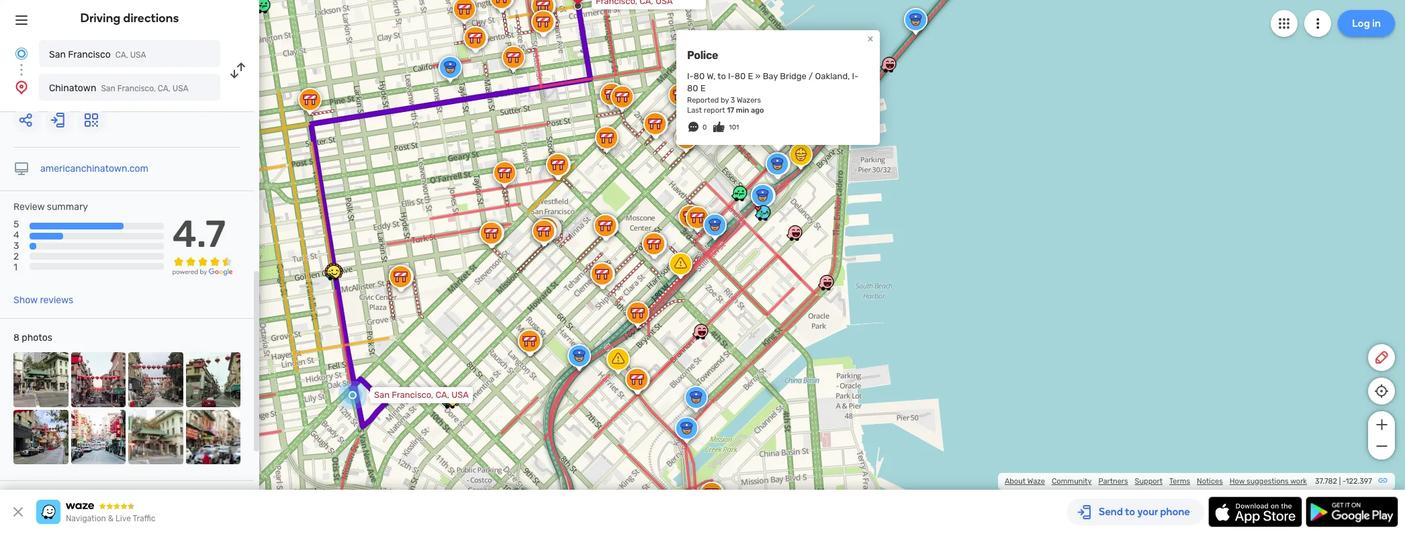 Task type: locate. For each thing, give the bounding box(es) containing it.
0 horizontal spatial e
[[700, 83, 706, 93]]

1 vertical spatial francisco,
[[392, 390, 434, 400]]

80 left 'w,'
[[694, 71, 705, 81]]

1 vertical spatial ca,
[[158, 84, 171, 93]]

0 vertical spatial francisco,
[[117, 84, 156, 93]]

0 vertical spatial 3
[[731, 96, 735, 105]]

0 horizontal spatial 3
[[13, 241, 19, 252]]

80 left »
[[735, 71, 746, 81]]

2 horizontal spatial ca,
[[436, 390, 449, 400]]

/
[[809, 71, 813, 81]]

0 vertical spatial san
[[49, 49, 66, 60]]

37.782 | -122.397
[[1315, 478, 1372, 486]]

1 vertical spatial e
[[700, 83, 706, 93]]

0 vertical spatial ca,
[[115, 50, 128, 60]]

photos
[[22, 333, 52, 344]]

2 horizontal spatial san
[[374, 390, 390, 400]]

i- left 'w,'
[[687, 71, 694, 81]]

directions
[[123, 11, 179, 26]]

1
[[13, 262, 17, 274]]

2 vertical spatial ca,
[[436, 390, 449, 400]]

2 vertical spatial usa
[[452, 390, 469, 400]]

122.397
[[1346, 478, 1372, 486]]

summary
[[47, 202, 88, 213]]

francisco,
[[117, 84, 156, 93], [392, 390, 434, 400]]

ca, inside chinatown san francisco, ca, usa
[[158, 84, 171, 93]]

0 horizontal spatial san
[[49, 49, 66, 60]]

location image
[[13, 79, 30, 95]]

partners
[[1099, 478, 1128, 486]]

0 horizontal spatial ca,
[[115, 50, 128, 60]]

2 vertical spatial san
[[374, 390, 390, 400]]

1 vertical spatial usa
[[172, 84, 188, 93]]

notices
[[1197, 478, 1223, 486]]

0 horizontal spatial i-
[[687, 71, 694, 81]]

3 i- from the left
[[852, 71, 859, 81]]

usa for francisco,
[[452, 390, 469, 400]]

e up "reported"
[[700, 83, 706, 93]]

1 horizontal spatial san
[[101, 84, 115, 93]]

0
[[703, 124, 707, 132]]

i- right to
[[728, 71, 735, 81]]

chinatown
[[49, 83, 96, 94]]

francisco
[[68, 49, 111, 60]]

1 horizontal spatial usa
[[172, 84, 188, 93]]

review
[[13, 202, 45, 213]]

zoom out image
[[1373, 439, 1390, 455]]

san francisco, ca, usa
[[374, 390, 469, 400]]

i-80 w, to i-80 e » bay bridge / oakland, i- 80 e reported by 3 wazers last report 17 min ago
[[687, 71, 859, 115]]

image 7 of chinatown, sf image
[[128, 410, 183, 465]]

1 horizontal spatial 3
[[731, 96, 735, 105]]

driving directions
[[80, 11, 179, 26]]

3
[[731, 96, 735, 105], [13, 241, 19, 252]]

police
[[687, 49, 718, 62]]

americanchinatown.com link
[[40, 163, 149, 175]]

ca, inside san francisco ca, usa
[[115, 50, 128, 60]]

usa inside san francisco ca, usa
[[130, 50, 146, 60]]

x image
[[10, 505, 26, 521]]

1 vertical spatial san
[[101, 84, 115, 93]]

2
[[13, 252, 19, 263]]

0 horizontal spatial francisco,
[[117, 84, 156, 93]]

notices link
[[1197, 478, 1223, 486]]

image 4 of chinatown, sf image
[[186, 353, 241, 408]]

e
[[748, 71, 753, 81], [700, 83, 706, 93]]

1 horizontal spatial i-
[[728, 71, 735, 81]]

5
[[13, 219, 19, 230]]

1 horizontal spatial e
[[748, 71, 753, 81]]

navigation & live traffic
[[66, 515, 155, 524]]

ca, for francisco
[[115, 50, 128, 60]]

driving
[[80, 11, 121, 26]]

0 horizontal spatial usa
[[130, 50, 146, 60]]

80
[[694, 71, 705, 81], [735, 71, 746, 81], [687, 83, 698, 93]]

2 horizontal spatial usa
[[452, 390, 469, 400]]

i- right oakland,
[[852, 71, 859, 81]]

ago
[[751, 106, 764, 115]]

usa
[[130, 50, 146, 60], [172, 84, 188, 93], [452, 390, 469, 400]]

chinatown san francisco, ca, usa
[[49, 83, 188, 94]]

waze
[[1028, 478, 1045, 486]]

5 4 3 2 1
[[13, 219, 19, 274]]

ca,
[[115, 50, 128, 60], [158, 84, 171, 93], [436, 390, 449, 400]]

show
[[13, 295, 38, 306]]

traffic
[[133, 515, 155, 524]]

live
[[116, 515, 131, 524]]

3 right by
[[731, 96, 735, 105]]

ca, for francisco,
[[436, 390, 449, 400]]

pencil image
[[1374, 350, 1390, 366]]

0 vertical spatial usa
[[130, 50, 146, 60]]

i-
[[687, 71, 694, 81], [728, 71, 735, 81], [852, 71, 859, 81]]

&
[[108, 515, 114, 524]]

0 vertical spatial e
[[748, 71, 753, 81]]

1 vertical spatial 3
[[13, 241, 19, 252]]

reported
[[687, 96, 719, 105]]

2 horizontal spatial i-
[[852, 71, 859, 81]]

reviews
[[40, 295, 73, 306]]

san for francisco,
[[374, 390, 390, 400]]

17
[[727, 106, 734, 115]]

3 down 5
[[13, 241, 19, 252]]

san
[[49, 49, 66, 60], [101, 84, 115, 93], [374, 390, 390, 400]]

e left »
[[748, 71, 753, 81]]

1 horizontal spatial ca,
[[158, 84, 171, 93]]



Task type: describe. For each thing, give the bounding box(es) containing it.
1 i- from the left
[[687, 71, 694, 81]]

w,
[[707, 71, 716, 81]]

about waze community partners support terms notices how suggestions work
[[1005, 478, 1307, 486]]

navigation
[[66, 515, 106, 524]]

about
[[1005, 478, 1026, 486]]

80 up "reported"
[[687, 83, 698, 93]]

community
[[1052, 478, 1092, 486]]

last
[[687, 106, 702, 115]]

wazers
[[737, 96, 761, 105]]

bay
[[763, 71, 778, 81]]

8
[[13, 333, 19, 344]]

support link
[[1135, 478, 1163, 486]]

review summary
[[13, 202, 88, 213]]

san for francisco
[[49, 49, 66, 60]]

oakland,
[[815, 71, 850, 81]]

link image
[[1378, 476, 1389, 486]]

san francisco ca, usa
[[49, 49, 146, 60]]

san inside chinatown san francisco, ca, usa
[[101, 84, 115, 93]]

3 inside 5 4 3 2 1
[[13, 241, 19, 252]]

usa for francisco
[[130, 50, 146, 60]]

image 2 of chinatown, sf image
[[71, 353, 126, 408]]

how suggestions work link
[[1230, 478, 1307, 486]]

image 3 of chinatown, sf image
[[128, 353, 183, 408]]

americanchinatown.com
[[40, 163, 149, 175]]

|
[[1339, 478, 1341, 486]]

2 i- from the left
[[728, 71, 735, 81]]

×
[[868, 32, 874, 45]]

about waze link
[[1005, 478, 1045, 486]]

support
[[1135, 478, 1163, 486]]

image 1 of chinatown, sf image
[[13, 353, 68, 408]]

how
[[1230, 478, 1245, 486]]

work
[[1291, 478, 1307, 486]]

4
[[13, 230, 19, 241]]

francisco, inside chinatown san francisco, ca, usa
[[117, 84, 156, 93]]

image 6 of chinatown, sf image
[[71, 410, 126, 465]]

3 inside i-80 w, to i-80 e » bay bridge / oakland, i- 80 e reported by 3 wazers last report 17 min ago
[[731, 96, 735, 105]]

current location image
[[13, 46, 30, 62]]

image 8 of chinatown, sf image
[[186, 410, 241, 465]]

image 5 of chinatown, sf image
[[13, 410, 68, 465]]

zoom in image
[[1373, 417, 1390, 433]]

computer image
[[13, 161, 30, 177]]

terms link
[[1170, 478, 1190, 486]]

usa inside chinatown san francisco, ca, usa
[[172, 84, 188, 93]]

to
[[718, 71, 726, 81]]

partners link
[[1099, 478, 1128, 486]]

suggestions
[[1247, 478, 1289, 486]]

bridge
[[780, 71, 807, 81]]

show reviews
[[13, 295, 73, 306]]

terms
[[1170, 478, 1190, 486]]

by
[[721, 96, 729, 105]]

community link
[[1052, 478, 1092, 486]]

-
[[1343, 478, 1346, 486]]

min
[[736, 106, 749, 115]]

»
[[755, 71, 761, 81]]

1 horizontal spatial francisco,
[[392, 390, 434, 400]]

4.7
[[172, 212, 226, 257]]

report
[[704, 106, 725, 115]]

8 photos
[[13, 333, 52, 344]]

37.782
[[1315, 478, 1338, 486]]

101
[[729, 124, 739, 132]]

× link
[[865, 32, 877, 45]]



Task type: vqa. For each thing, say whether or not it's contained in the screenshot.
the San Francisco CA, USA
yes



